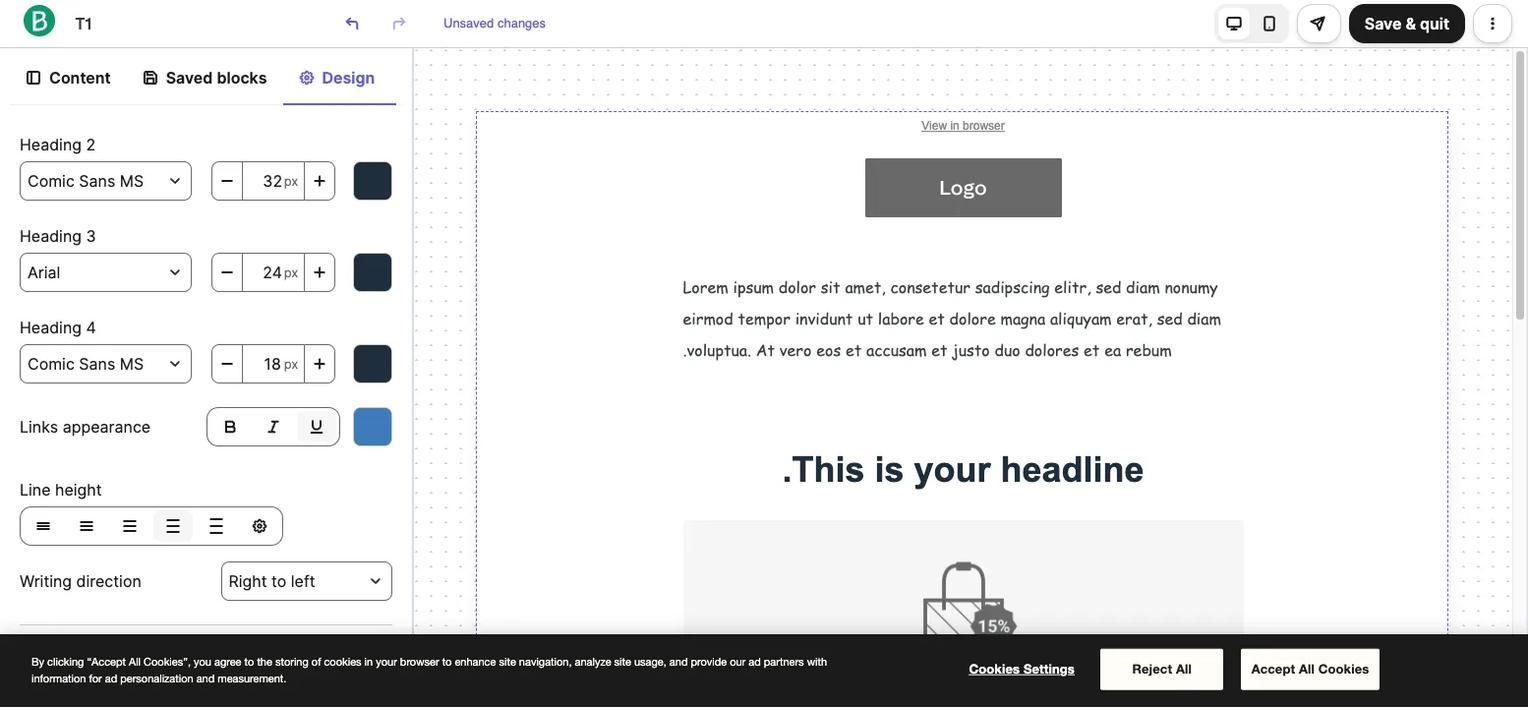 Task type: vqa. For each thing, say whether or not it's contained in the screenshot.


Task type: describe. For each thing, give the bounding box(es) containing it.
reject all button
[[1101, 649, 1224, 690]]

heading 3
[[20, 226, 96, 245]]

design link
[[283, 58, 396, 105]]

navigation,
[[519, 656, 572, 668]]

our
[[730, 656, 746, 668]]

1 horizontal spatial to
[[271, 571, 287, 591]]

accept all cookies
[[1252, 661, 1369, 676]]

1 cookies from the left
[[969, 661, 1020, 676]]

no color image inside "design" link
[[299, 68, 314, 86]]

all for reject all
[[1176, 661, 1192, 676]]

cookies settings
[[969, 661, 1075, 676]]

unsaved
[[444, 16, 494, 30]]

heading 4
[[20, 317, 96, 337]]

heading 2
[[20, 134, 96, 154]]

px for heading 3
[[284, 264, 298, 280]]

by
[[31, 656, 44, 668]]

3
[[86, 226, 96, 245]]

comic for heading 4
[[28, 354, 75, 373]]

accept
[[1252, 661, 1295, 676]]

comic sans ms for 4
[[28, 354, 144, 373]]

1 horizontal spatial and
[[670, 656, 688, 668]]

save
[[1365, 14, 1402, 33]]

right
[[229, 571, 267, 591]]

in
[[364, 656, 373, 668]]

personalization
[[120, 672, 193, 684]]

content link
[[10, 58, 127, 103]]

comic sans ms for 2
[[28, 171, 144, 190]]

sans for 2
[[79, 171, 115, 190]]

enhance
[[455, 656, 496, 668]]

all for accept all cookies
[[1299, 661, 1315, 676]]

agree
[[214, 656, 241, 668]]

2 horizontal spatial to
[[442, 656, 452, 668]]

sans for 4
[[79, 354, 115, 373]]

direction
[[76, 571, 141, 591]]

appearance
[[63, 417, 151, 436]]

provide
[[691, 656, 727, 668]]

2
[[86, 134, 96, 154]]

heading for heading 4
[[20, 317, 82, 337]]

0 number field for heading 2
[[242, 161, 305, 200]]

save & quit
[[1365, 14, 1450, 33]]

no color image inside content link
[[26, 68, 41, 86]]

information
[[31, 672, 86, 684]]

4
[[86, 317, 96, 337]]

t1
[[76, 14, 94, 32]]

quit
[[1420, 14, 1450, 33]]

reject all
[[1132, 661, 1192, 676]]

height
[[55, 480, 102, 499]]

unsaved changes link
[[444, 16, 546, 31]]

analyze
[[575, 656, 611, 668]]

browser
[[400, 656, 439, 668]]

comic for heading 2
[[28, 171, 75, 190]]

writing direction
[[20, 571, 141, 591]]

ms for heading 2
[[120, 171, 144, 190]]

px for heading 4
[[284, 356, 298, 371]]

2 button image from the left
[[391, 14, 407, 30]]

reject
[[1132, 661, 1172, 676]]



Task type: locate. For each thing, give the bounding box(es) containing it.
content
[[49, 68, 111, 88]]

1 heading from the top
[[20, 134, 82, 154]]

ms for heading 4
[[120, 354, 144, 373]]

no color image
[[26, 68, 41, 86], [142, 68, 158, 86], [299, 68, 314, 86], [311, 171, 327, 188], [311, 262, 327, 280], [219, 354, 235, 371], [311, 354, 327, 371], [308, 417, 324, 432], [79, 516, 94, 532], [122, 516, 138, 532], [208, 516, 224, 532], [252, 516, 268, 532]]

no color image inside the saved blocks "link"
[[142, 68, 158, 86]]

1 vertical spatial ad
[[105, 672, 117, 684]]

to
[[271, 571, 287, 591], [244, 656, 254, 668], [442, 656, 452, 668]]

2 vertical spatial heading
[[20, 317, 82, 337]]

2 comic sans ms from the top
[[28, 354, 144, 373]]

1 sans from the top
[[79, 171, 115, 190]]

2 horizontal spatial all
[[1299, 661, 1315, 676]]

unsaved changes
[[444, 16, 546, 30]]

1 horizontal spatial button image
[[391, 14, 407, 30]]

saved blocks link
[[127, 58, 283, 103]]

1 vertical spatial comic
[[28, 354, 75, 373]]

1 comic from the top
[[28, 171, 75, 190]]

your
[[376, 656, 397, 668]]

arial
[[28, 262, 60, 282]]

comic
[[28, 171, 75, 190], [28, 354, 75, 373]]

&
[[1406, 14, 1416, 33]]

button image up "design"
[[344, 14, 360, 30]]

0 number field
[[242, 161, 305, 200], [242, 252, 305, 292], [242, 344, 305, 383]]

cookies",
[[144, 656, 191, 668]]

0 horizontal spatial cookies
[[969, 661, 1020, 676]]

px for heading 2
[[284, 173, 298, 188]]

3 px from the top
[[284, 356, 298, 371]]

sans
[[79, 171, 115, 190], [79, 354, 115, 373]]

0 horizontal spatial button image
[[344, 14, 360, 30]]

saved blocks
[[166, 68, 267, 88]]

1 horizontal spatial ad
[[749, 656, 761, 668]]

cookies settings button
[[961, 650, 1084, 689]]

all right reject
[[1176, 661, 1192, 676]]

2 heading from the top
[[20, 226, 82, 245]]

line height
[[20, 480, 102, 499]]

to left the left
[[271, 571, 287, 591]]

heading up arial
[[20, 226, 82, 245]]

usage,
[[634, 656, 667, 668]]

save & quit button
[[1349, 4, 1465, 43]]

cookies left settings
[[969, 661, 1020, 676]]

writing
[[20, 571, 72, 591]]

1 site from the left
[[499, 656, 516, 668]]

1 horizontal spatial all
[[1176, 661, 1192, 676]]

site left usage,
[[614, 656, 631, 668]]

1 vertical spatial and
[[196, 672, 215, 684]]

2 0 number field from the top
[[242, 252, 305, 292]]

1 px from the top
[[284, 173, 298, 188]]

ad right the our
[[749, 656, 761, 668]]

button image right tablet icon at right top
[[1314, 14, 1329, 30]]

2 ms from the top
[[120, 354, 144, 373]]

sans down 2 on the top left of page
[[79, 171, 115, 190]]

heading left 4
[[20, 317, 82, 337]]

1 vertical spatial comic sans ms
[[28, 354, 144, 373]]

2 vertical spatial 0 number field
[[242, 344, 305, 383]]

for
[[89, 672, 102, 684]]

0 vertical spatial comic sans ms
[[28, 171, 144, 190]]

2 vertical spatial px
[[284, 356, 298, 371]]

2 site from the left
[[614, 656, 631, 668]]

ad
[[749, 656, 761, 668], [105, 672, 117, 684]]

1 horizontal spatial cookies
[[1319, 661, 1369, 676]]

logo image
[[24, 5, 55, 36]]

ad right for
[[105, 672, 117, 684]]

"accept
[[87, 656, 126, 668]]

cookies
[[324, 656, 361, 668]]

heading for heading 3
[[20, 226, 82, 245]]

desktop image
[[1226, 14, 1242, 30]]

1 vertical spatial 0 number field
[[242, 252, 305, 292]]

0 number field for heading 4
[[242, 344, 305, 383]]

cookies right accept
[[1319, 661, 1369, 676]]

0 horizontal spatial site
[[499, 656, 516, 668]]

2 cookies from the left
[[1319, 661, 1369, 676]]

all inside by clicking "accept all cookies", you agree to the storing of cookies in your browser to enhance site navigation, analyze site usage, and provide our ad partners with information for ad personalization and measurement.
[[129, 656, 141, 668]]

0 vertical spatial ad
[[749, 656, 761, 668]]

comic down heading 4
[[28, 354, 75, 373]]

0 vertical spatial heading
[[20, 134, 82, 154]]

1 0 number field from the top
[[242, 161, 305, 200]]

and right usage,
[[670, 656, 688, 668]]

0 horizontal spatial and
[[196, 672, 215, 684]]

3 button image from the left
[[1314, 14, 1329, 30]]

3 heading from the top
[[20, 317, 82, 337]]

1 ms from the top
[[120, 171, 144, 190]]

sans down 4
[[79, 354, 115, 373]]

px
[[284, 173, 298, 188], [284, 264, 298, 280], [284, 356, 298, 371]]

cookies
[[969, 661, 1020, 676], [1319, 661, 1369, 676]]

2 horizontal spatial button image
[[1314, 14, 1329, 30]]

line
[[20, 480, 51, 499]]

saved
[[166, 68, 213, 88]]

0 horizontal spatial all
[[129, 656, 141, 668]]

3 0 number field from the top
[[242, 344, 305, 383]]

design
[[322, 68, 375, 88]]

button image left unsaved
[[391, 14, 407, 30]]

the
[[257, 656, 272, 668]]

0 horizontal spatial to
[[244, 656, 254, 668]]

storing
[[275, 656, 309, 668]]

and down you
[[196, 672, 215, 684]]

blocks
[[217, 68, 267, 88]]

2 px from the top
[[284, 264, 298, 280]]

changes
[[498, 16, 546, 30]]

settings
[[1024, 661, 1075, 676]]

partners
[[764, 656, 804, 668]]

1 vertical spatial heading
[[20, 226, 82, 245]]

site
[[499, 656, 516, 668], [614, 656, 631, 668]]

0 vertical spatial and
[[670, 656, 688, 668]]

of
[[312, 656, 321, 668]]

comic sans ms
[[28, 171, 144, 190], [28, 354, 144, 373]]

to right browser
[[442, 656, 452, 668]]

heading
[[20, 134, 82, 154], [20, 226, 82, 245], [20, 317, 82, 337]]

1 vertical spatial sans
[[79, 354, 115, 373]]

all right accept
[[1299, 661, 1315, 676]]

heading for heading 2
[[20, 134, 82, 154]]

button image
[[1490, 14, 1506, 30]]

to left "the"
[[244, 656, 254, 668]]

0 vertical spatial comic
[[28, 171, 75, 190]]

and
[[670, 656, 688, 668], [196, 672, 215, 684]]

0 vertical spatial ms
[[120, 171, 144, 190]]

0 vertical spatial px
[[284, 173, 298, 188]]

1 vertical spatial px
[[284, 264, 298, 280]]

0 number field for heading 3
[[242, 252, 305, 292]]

0 vertical spatial sans
[[79, 171, 115, 190]]

1 comic sans ms from the top
[[28, 171, 144, 190]]

heading left 2 on the top left of page
[[20, 134, 82, 154]]

left
[[291, 571, 315, 591]]

measurement.
[[218, 672, 287, 684]]

1 horizontal spatial site
[[614, 656, 631, 668]]

you
[[194, 656, 211, 668]]

button image
[[344, 14, 360, 30], [391, 14, 407, 30], [1314, 14, 1329, 30]]

2 sans from the top
[[79, 354, 115, 373]]

by clicking "accept all cookies", you agree to the storing of cookies in your browser to enhance site navigation, analyze site usage, and provide our ad partners with information for ad personalization and measurement.
[[31, 656, 827, 684]]

ms
[[120, 171, 144, 190], [120, 354, 144, 373]]

0 vertical spatial 0 number field
[[242, 161, 305, 200]]

comic sans ms down 2 on the top left of page
[[28, 171, 144, 190]]

tablet image
[[1262, 14, 1277, 30]]

all
[[129, 656, 141, 668], [1176, 661, 1192, 676], [1299, 661, 1315, 676]]

all up personalization
[[129, 656, 141, 668]]

1 button image from the left
[[344, 14, 360, 30]]

1 vertical spatial ms
[[120, 354, 144, 373]]

links appearance
[[20, 417, 151, 436]]

right to left
[[229, 571, 315, 591]]

comic down heading 2
[[28, 171, 75, 190]]

links
[[20, 417, 58, 436]]

2 comic from the top
[[28, 354, 75, 373]]

clicking
[[47, 656, 84, 668]]

with
[[807, 656, 827, 668]]

site right enhance
[[499, 656, 516, 668]]

no color image
[[219, 171, 235, 188], [219, 262, 235, 280], [222, 417, 238, 432], [265, 417, 281, 432], [35, 516, 51, 532], [165, 516, 181, 532]]

comic sans ms down 4
[[28, 354, 144, 373]]

accept all cookies button
[[1241, 649, 1380, 690]]

0 horizontal spatial ad
[[105, 672, 117, 684]]



